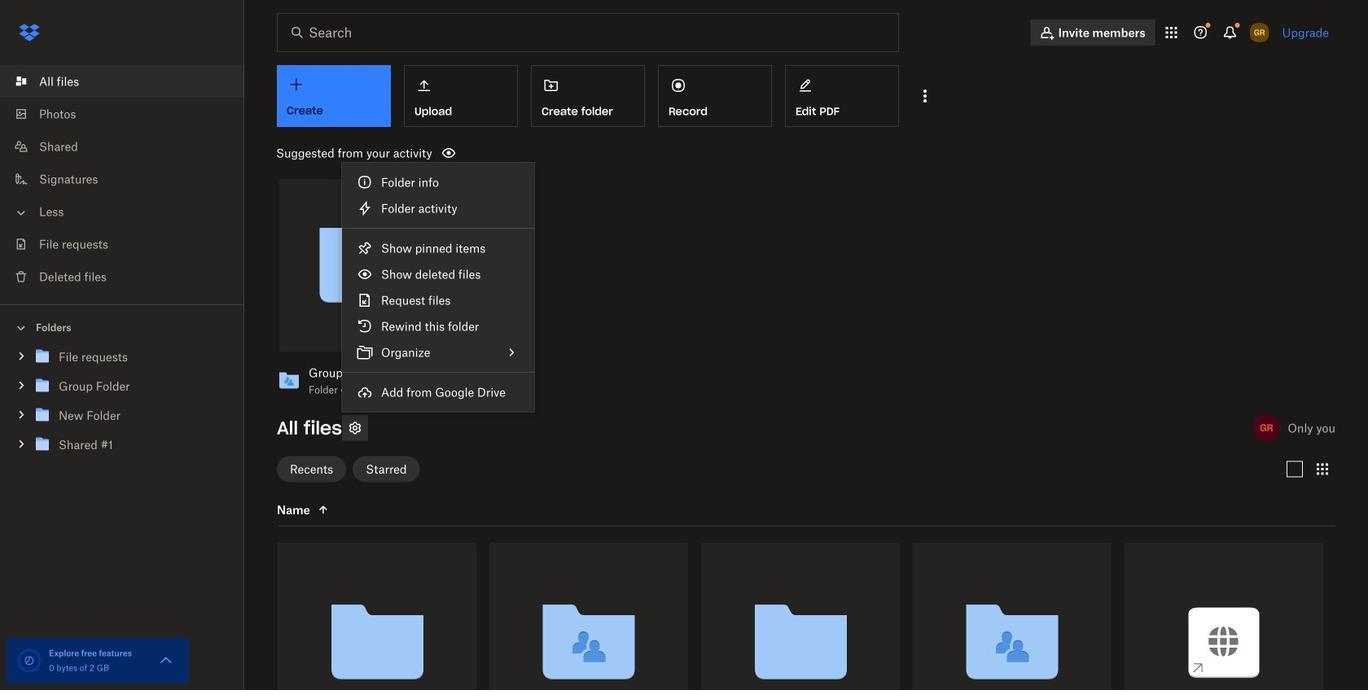 Task type: vqa. For each thing, say whether or not it's contained in the screenshot.
'Folder, New Folder' ROW
yes



Task type: describe. For each thing, give the bounding box(es) containing it.
6 menu item from the top
[[342, 314, 534, 340]]

folder settings image
[[345, 418, 365, 438]]

shared folder, shared #1 row
[[913, 543, 1112, 691]]

folder, file requests row
[[278, 543, 476, 691]]

3 menu item from the top
[[342, 235, 534, 261]]

less image
[[13, 205, 29, 221]]

1 menu item from the top
[[342, 169, 534, 195]]

folder, new folder row
[[701, 543, 900, 691]]

shared folder, group folder row
[[489, 543, 688, 691]]

dropbox image
[[13, 16, 46, 49]]

5 menu item from the top
[[342, 287, 534, 314]]

7 menu item from the top
[[342, 340, 534, 366]]



Task type: locate. For each thing, give the bounding box(es) containing it.
8 menu item from the top
[[342, 380, 534, 406]]

2 menu item from the top
[[342, 195, 534, 222]]

menu
[[342, 163, 534, 412]]

list
[[0, 55, 244, 305]]

4 menu item from the top
[[342, 261, 534, 287]]

list item
[[0, 65, 244, 98]]

file, search.web row
[[1125, 543, 1323, 691]]

menu item
[[342, 169, 534, 195], [342, 195, 534, 222], [342, 235, 534, 261], [342, 261, 534, 287], [342, 287, 534, 314], [342, 314, 534, 340], [342, 340, 534, 366], [342, 380, 534, 406]]

group
[[0, 339, 244, 472]]



